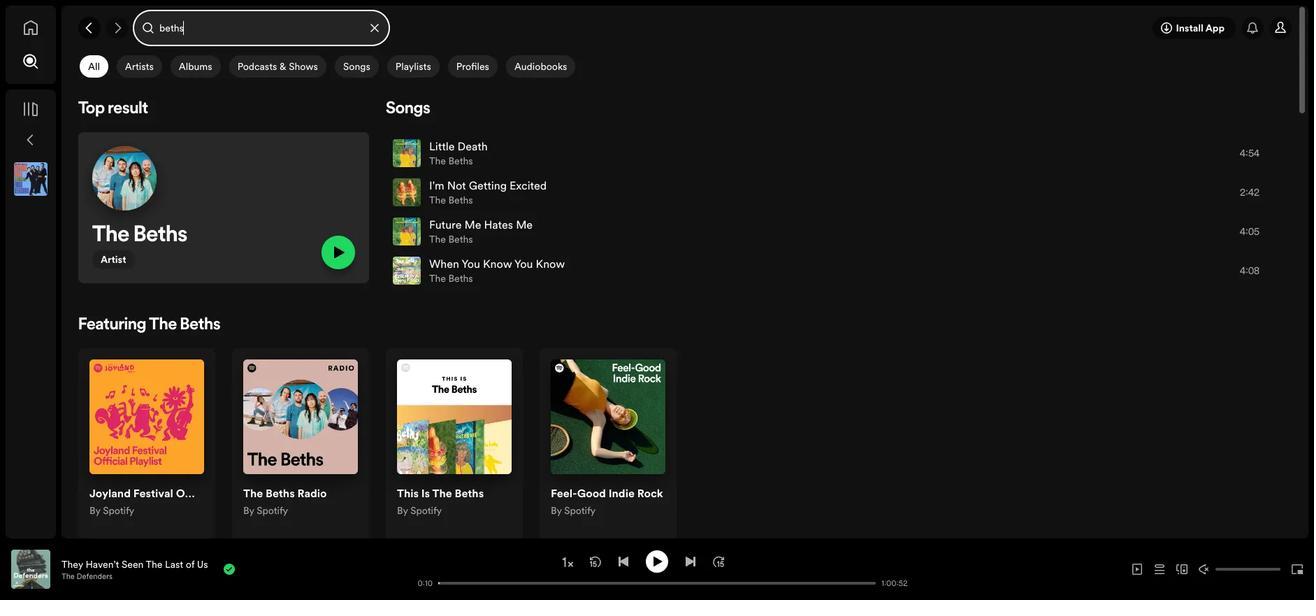 Task type: describe. For each thing, give the bounding box(es) containing it.
playlist
[[217, 485, 254, 501]]

the beths artist
[[92, 225, 187, 266]]

search image
[[22, 53, 39, 70]]

when you know you know cell
[[393, 252, 571, 290]]

i'm not getting excited link
[[429, 178, 547, 193]]

the inside the little death the beths
[[429, 154, 446, 168]]

app
[[1206, 21, 1225, 35]]

profiles
[[457, 59, 490, 73]]

All checkbox
[[80, 55, 108, 78]]

feel-good indie rock link
[[551, 485, 664, 504]]

by for this
[[397, 504, 408, 518]]

the beths link for future
[[429, 232, 473, 246]]

little death link
[[429, 138, 488, 154]]

the beths link for when
[[429, 271, 473, 285]]

2 me from the left
[[516, 217, 533, 232]]

Podcasts & Shows checkbox
[[229, 55, 327, 78]]

death
[[458, 138, 488, 154]]

beths inside 'i'm not getting excited the beths'
[[449, 193, 473, 207]]

when
[[429, 256, 459, 271]]

this is the beths link
[[397, 485, 484, 504]]

the inside future me hates me the beths
[[429, 232, 446, 246]]

audiobooks link
[[505, 55, 583, 78]]

connect to a device image
[[1177, 564, 1188, 575]]

podcasts & shows
[[238, 59, 318, 73]]

1 you from the left
[[462, 256, 480, 271]]

feel-good indie rock by spotify
[[551, 485, 664, 518]]

Albums checkbox
[[171, 55, 221, 78]]

hates
[[484, 217, 513, 232]]

beths inside future me hates me the beths
[[449, 232, 473, 246]]

the inside the beths artist
[[92, 225, 129, 247]]

i'm not getting excited cell
[[393, 173, 553, 211]]

beths inside the beths artist
[[134, 225, 187, 247]]

songs for songs checkbox
[[343, 59, 371, 73]]

top result element
[[78, 101, 369, 283]]

artists
[[125, 59, 154, 73]]

feel-
[[551, 485, 577, 501]]

spotify for joyland
[[103, 504, 134, 518]]

now playing view image
[[33, 556, 44, 567]]

spotify for feel-
[[565, 504, 596, 518]]

by for feel-
[[551, 504, 562, 518]]

joyland festival official playlist link
[[90, 485, 254, 504]]

last
[[165, 557, 183, 571]]

install app link
[[1154, 17, 1237, 39]]

all link
[[78, 55, 115, 78]]

of
[[186, 557, 195, 571]]

2:42
[[1241, 185, 1260, 199]]

0:10
[[418, 578, 433, 589]]

rock
[[638, 485, 664, 501]]

main element
[[6, 6, 56, 539]]

top bar and user menu element
[[62, 6, 1309, 50]]

now playing: they haven't seen the last of us by the defenders footer
[[11, 550, 397, 589]]

is
[[422, 485, 430, 501]]

by for joyland
[[90, 504, 101, 518]]

future me hates me link
[[429, 217, 533, 232]]

good
[[577, 485, 606, 501]]

future
[[429, 217, 462, 232]]

defenders
[[77, 571, 113, 582]]

the inside this is the beths by spotify
[[433, 485, 452, 501]]

songs link
[[334, 55, 386, 78]]

result
[[108, 101, 148, 117]]

the beths link for little
[[429, 154, 473, 168]]

podcasts & shows link
[[228, 55, 334, 78]]

when you know you know link
[[429, 256, 565, 271]]

previous image
[[618, 556, 629, 567]]

the left "defenders"
[[62, 571, 75, 582]]

i'm not getting excited the beths
[[429, 178, 547, 207]]

songs for the songs element
[[386, 101, 431, 117]]

they haven't seen the last of us the defenders
[[62, 557, 208, 582]]

podcasts
[[238, 59, 277, 73]]

4:05
[[1241, 225, 1260, 238]]

festival
[[133, 485, 173, 501]]

2 you from the left
[[515, 256, 533, 271]]

excited
[[510, 178, 547, 193]]

not
[[447, 178, 466, 193]]

the inside the beths radio by spotify
[[243, 485, 263, 501]]

haven't
[[86, 557, 119, 571]]

1 me from the left
[[465, 217, 481, 232]]

group inside main element
[[8, 157, 53, 201]]

player controls element
[[2, 550, 910, 589]]

albums
[[179, 59, 212, 73]]

What do you want to listen to? field
[[134, 11, 389, 45]]

volume off image
[[1199, 564, 1211, 575]]

artists link
[[115, 55, 169, 78]]

when you know you know the beths
[[429, 256, 565, 285]]

playlists link
[[386, 55, 447, 78]]

spotify inside the beths radio by spotify
[[257, 504, 288, 518]]

none search field inside top bar and user menu element
[[134, 11, 389, 45]]



Task type: locate. For each thing, give the bounding box(es) containing it.
shows
[[289, 59, 318, 73]]

1 vertical spatial songs
[[386, 101, 431, 117]]

spotify
[[103, 504, 134, 518], [257, 504, 288, 518], [411, 504, 442, 518], [565, 504, 596, 518]]

by inside the beths radio by spotify
[[243, 504, 254, 518]]

the defenders link
[[62, 571, 113, 582]]

the beths link inside "future me hates me" cell
[[429, 232, 473, 246]]

the right featuring
[[149, 317, 177, 334]]

seen
[[122, 557, 144, 571]]

the right is
[[433, 485, 452, 501]]

featuring the beths
[[78, 317, 221, 334]]

1 horizontal spatial you
[[515, 256, 533, 271]]

1 horizontal spatial songs
[[386, 101, 431, 117]]

by
[[90, 504, 101, 518], [243, 504, 254, 518], [397, 504, 408, 518], [551, 504, 562, 518]]

Audiobooks checkbox
[[506, 55, 576, 78]]

play image
[[652, 556, 663, 567]]

you right when
[[462, 256, 480, 271]]

next image
[[685, 556, 697, 567]]

the up artist
[[92, 225, 129, 247]]

by down playlist
[[243, 504, 254, 518]]

0 horizontal spatial me
[[465, 217, 481, 232]]

Songs checkbox
[[335, 55, 379, 78]]

beths inside the little death the beths
[[449, 154, 473, 168]]

future me hates me the beths
[[429, 217, 533, 246]]

the beths link up not
[[429, 154, 473, 168]]

group
[[8, 157, 53, 201]]

the beths link inside i'm not getting excited cell
[[429, 193, 473, 207]]

me left hates
[[465, 217, 481, 232]]

None search field
[[134, 11, 389, 45]]

this is the beths by spotify
[[397, 485, 484, 518]]

go forward image
[[112, 22, 123, 34]]

skip back 15 seconds image
[[590, 556, 601, 567]]

by inside this is the beths by spotify
[[397, 504, 408, 518]]

future me hates me cell
[[393, 213, 539, 250]]

songs element
[[386, 101, 1292, 294]]

Playlists checkbox
[[387, 55, 440, 78]]

featuring
[[78, 317, 146, 334]]

the up i'm
[[429, 154, 446, 168]]

the beths link for i'm
[[429, 193, 473, 207]]

Profiles checkbox
[[448, 55, 498, 78]]

top result
[[78, 101, 148, 117]]

little death cell
[[393, 134, 494, 172]]

you down future me hates me the beths
[[515, 256, 533, 271]]

spotify inside this is the beths by spotify
[[411, 504, 442, 518]]

top
[[78, 101, 105, 117]]

the beths link up future
[[429, 193, 473, 207]]

3 by from the left
[[397, 504, 408, 518]]

1 spotify from the left
[[103, 504, 134, 518]]

4 spotify from the left
[[565, 504, 596, 518]]

0 horizontal spatial songs
[[343, 59, 371, 73]]

radio
[[298, 485, 327, 501]]

the beths link inside top result element
[[92, 225, 187, 250]]

the down future
[[429, 271, 446, 285]]

by down joyland
[[90, 504, 101, 518]]

by inside the joyland festival official playlist by spotify
[[90, 504, 101, 518]]

what's new image
[[1248, 22, 1259, 34]]

albums link
[[169, 55, 228, 78]]

0 horizontal spatial know
[[483, 256, 512, 271]]

change speed image
[[561, 555, 575, 569]]

they
[[62, 557, 83, 571]]

beths inside this is the beths by spotify
[[455, 485, 484, 501]]

1 by from the left
[[90, 504, 101, 518]]

1 horizontal spatial me
[[516, 217, 533, 232]]

install
[[1177, 21, 1204, 35]]

3 spotify from the left
[[411, 504, 442, 518]]

beths
[[449, 154, 473, 168], [449, 193, 473, 207], [134, 225, 187, 247], [449, 232, 473, 246], [449, 271, 473, 285], [180, 317, 221, 334], [266, 485, 295, 501], [455, 485, 484, 501]]

joyland festival official playlist by spotify
[[90, 485, 254, 518]]

the left not
[[429, 193, 446, 207]]

1 horizontal spatial know
[[536, 256, 565, 271]]

the beths link up artist
[[92, 225, 187, 250]]

you
[[462, 256, 480, 271], [515, 256, 533, 271]]

1 know from the left
[[483, 256, 512, 271]]

i'm
[[429, 178, 445, 193]]

the beths link
[[429, 154, 473, 168], [429, 193, 473, 207], [92, 225, 187, 250], [429, 232, 473, 246], [429, 271, 473, 285]]

4 by from the left
[[551, 504, 562, 518]]

the up when
[[429, 232, 446, 246]]

featuring the beths element
[[78, 317, 1292, 540]]

the inside 'i'm not getting excited the beths'
[[429, 193, 446, 207]]

me
[[465, 217, 481, 232], [516, 217, 533, 232]]

audiobooks
[[515, 59, 568, 73]]

joyland
[[90, 485, 131, 501]]

the right official
[[243, 485, 263, 501]]

&
[[280, 59, 287, 73]]

4:08
[[1241, 264, 1260, 278]]

4:54
[[1241, 146, 1260, 160]]

2 know from the left
[[536, 256, 565, 271]]

install app
[[1177, 21, 1225, 35]]

Artists checkbox
[[117, 55, 162, 78]]

the
[[429, 154, 446, 168], [429, 193, 446, 207], [92, 225, 129, 247], [429, 232, 446, 246], [429, 271, 446, 285], [149, 317, 177, 334], [243, 485, 263, 501], [433, 485, 452, 501], [146, 557, 163, 571], [62, 571, 75, 582]]

by down this
[[397, 504, 408, 518]]

0 horizontal spatial you
[[462, 256, 480, 271]]

spotify for this
[[411, 504, 442, 518]]

us
[[197, 557, 208, 571]]

the beths link up when
[[429, 232, 473, 246]]

playlists
[[396, 59, 431, 73]]

home image
[[22, 20, 39, 36]]

the beths radio by spotify
[[243, 485, 327, 518]]

2 by from the left
[[243, 504, 254, 518]]

the inside when you know you know the beths
[[429, 271, 446, 285]]

the beths link down "future me hates me" cell
[[429, 271, 473, 285]]

songs
[[343, 59, 371, 73], [386, 101, 431, 117]]

songs down the clear search field icon
[[343, 59, 371, 73]]

songs down playlists
[[386, 101, 431, 117]]

0 vertical spatial songs
[[343, 59, 371, 73]]

the beths link inside when you know you know cell
[[429, 271, 473, 285]]

spotify inside the joyland festival official playlist by spotify
[[103, 504, 134, 518]]

by inside feel-good indie rock by spotify
[[551, 504, 562, 518]]

songs inside checkbox
[[343, 59, 371, 73]]

by down feel-
[[551, 504, 562, 518]]

getting
[[469, 178, 507, 193]]

indie
[[609, 485, 635, 501]]

the left last
[[146, 557, 163, 571]]

artist
[[101, 252, 126, 266]]

spotify – search element
[[62, 50, 1309, 600]]

official
[[176, 485, 214, 501]]

1:00:52
[[882, 578, 908, 589]]

skip forward 15 seconds image
[[713, 556, 725, 567]]

this
[[397, 485, 419, 501]]

clear search field image
[[369, 22, 380, 34]]

go back image
[[84, 22, 95, 34]]

profiles link
[[447, 55, 505, 78]]

me right hates
[[516, 217, 533, 232]]

little death the beths
[[429, 138, 488, 168]]

beths inside the beths radio by spotify
[[266, 485, 295, 501]]

the beths radio link
[[243, 485, 327, 504]]

beths inside when you know you know the beths
[[449, 271, 473, 285]]

little
[[429, 138, 455, 154]]

know
[[483, 256, 512, 271], [536, 256, 565, 271]]

they haven't seen the last of us link
[[62, 557, 208, 571]]

all
[[88, 59, 100, 73]]

2 spotify from the left
[[257, 504, 288, 518]]

spotify inside feel-good indie rock by spotify
[[565, 504, 596, 518]]



Task type: vqa. For each thing, say whether or not it's contained in the screenshot.
1st You from the right
yes



